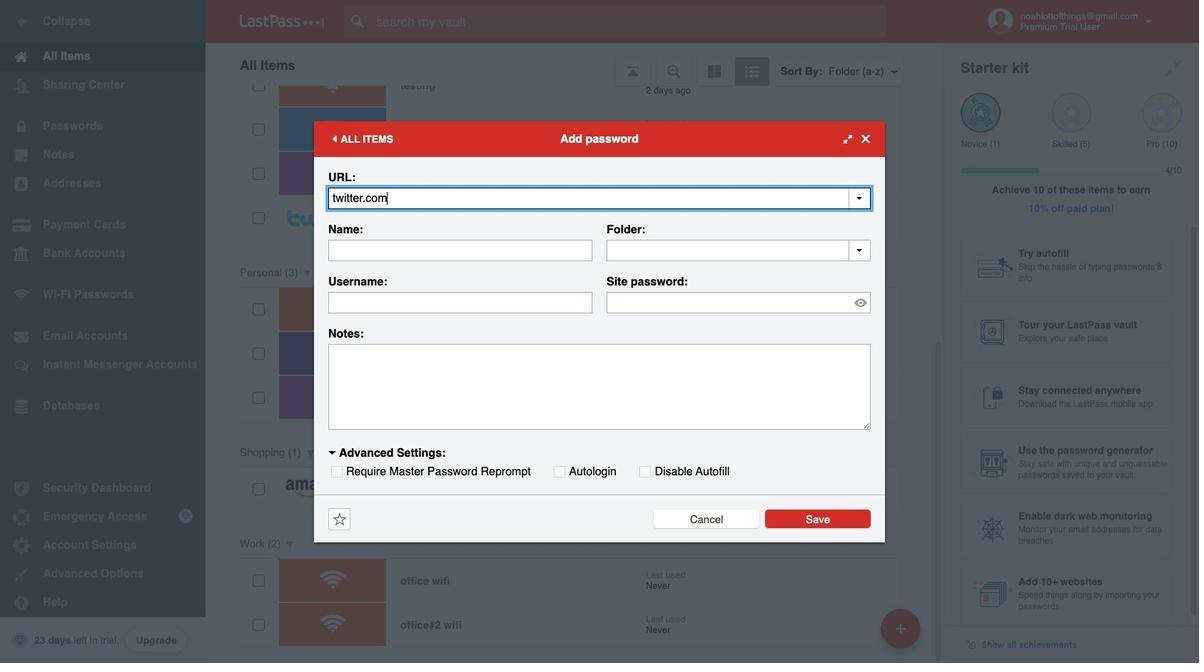 Task type: locate. For each thing, give the bounding box(es) containing it.
vault options navigation
[[206, 43, 944, 86]]

None password field
[[607, 292, 871, 313]]

None text field
[[329, 187, 871, 209], [329, 240, 593, 261], [329, 292, 593, 313], [329, 187, 871, 209], [329, 240, 593, 261], [329, 292, 593, 313]]

new item navigation
[[876, 605, 930, 664]]

lastpass image
[[240, 15, 324, 28]]

dialog
[[314, 121, 886, 542]]

None text field
[[607, 240, 871, 261], [329, 344, 871, 430], [607, 240, 871, 261], [329, 344, 871, 430]]

search my vault text field
[[344, 6, 915, 37]]



Task type: describe. For each thing, give the bounding box(es) containing it.
new item image
[[896, 624, 906, 634]]

main navigation navigation
[[0, 0, 206, 664]]

Search search field
[[344, 6, 915, 37]]



Task type: vqa. For each thing, say whether or not it's contained in the screenshot.
New item element
no



